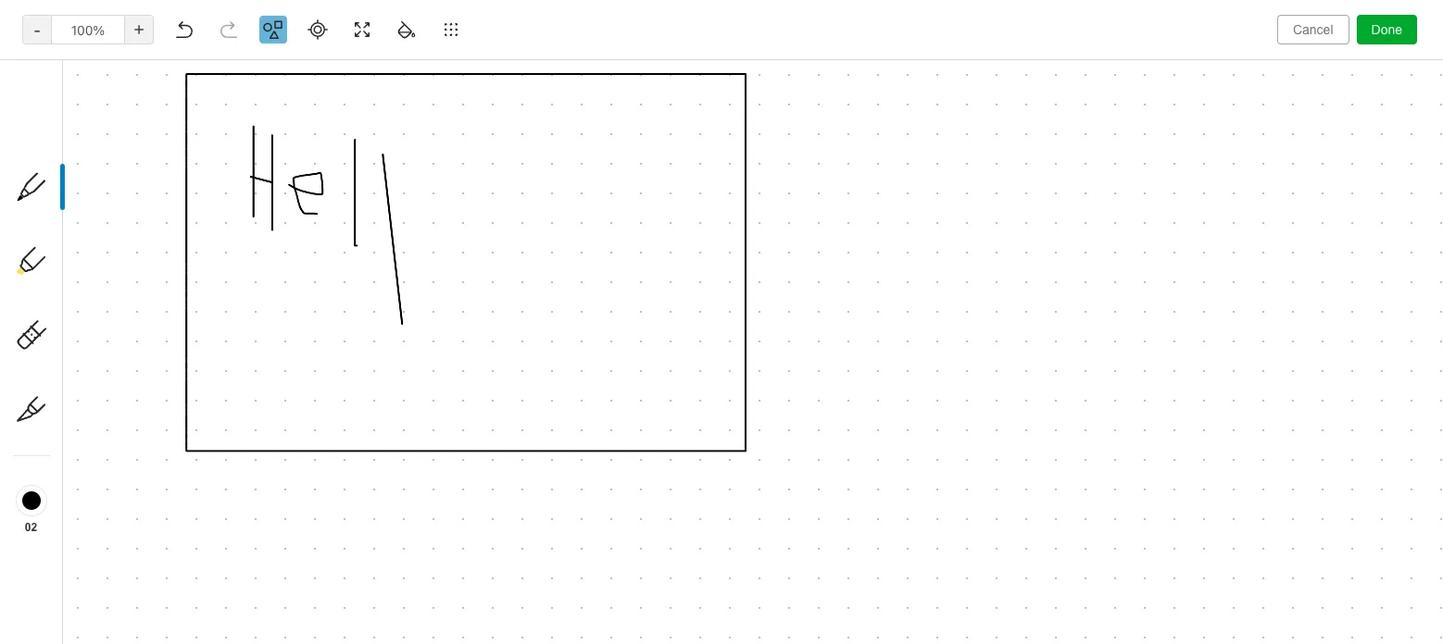Task type: vqa. For each thing, say whether or not it's contained in the screenshot.
rightmost ago
yes



Task type: describe. For each thing, give the bounding box(es) containing it.
7 workbook from the top
[[560, 303, 620, 319]]

2 14 from the left
[[503, 274, 517, 289]]

tree containing home
[[0, 145, 222, 645]]

2 nov 13 from the left
[[476, 303, 517, 319]]

home
[[41, 152, 76, 168]]

4 2 from the top
[[624, 214, 631, 230]]

7 workbook 2 from the top
[[560, 303, 631, 319]]

location
[[560, 97, 612, 109]]

37 min ago
[[476, 185, 542, 201]]

7
[[245, 57, 252, 73]]

1 workbook 2 from the top
[[560, 126, 631, 141]]

3 2 from the top
[[624, 185, 631, 201]]

settings image
[[189, 15, 211, 37]]

last
[[590, 57, 615, 73]]

first
[[88, 221, 111, 236]]

the
[[64, 243, 82, 257]]

min for 35
[[412, 185, 434, 201]]

upgrade
[[96, 570, 151, 586]]

notes inside group
[[64, 318, 97, 333]]

group inside tree
[[0, 205, 214, 453]]

share button
[[1331, 7, 1399, 37]]

title for title 1
[[245, 214, 271, 230]]

icon on a note, notebook, stack or tag to add it here.
[[33, 243, 170, 291]]

now down created on the left of the page
[[505, 126, 530, 141]]

it
[[94, 276, 101, 291]]

add your first shortcut
[[33, 221, 163, 236]]

5,
[[706, 57, 717, 73]]

4 untitled from the top
[[245, 274, 292, 289]]

notebook,
[[65, 259, 122, 274]]

2 nov 14 from the left
[[476, 274, 517, 289]]

1 untitled from the top
[[245, 126, 292, 141]]

row group inside note list element
[[222, 119, 886, 326]]

37
[[476, 185, 491, 201]]

just up 37
[[476, 155, 502, 171]]

just down created on the left of the page
[[476, 126, 502, 141]]

share
[[1347, 14, 1383, 30]]

title for title
[[245, 97, 273, 109]]

now up 37 min ago
[[505, 155, 530, 171]]

1 14 from the left
[[420, 274, 434, 289]]

new button
[[11, 97, 211, 131]]

2 2 from the top
[[624, 155, 631, 171]]

note window element
[[0, 0, 1443, 645]]

only
[[1267, 14, 1293, 29]]

here.
[[104, 276, 133, 291]]

on inside note window element
[[660, 57, 675, 73]]

on inside icon on a note, notebook, stack or tag to add it here.
[[128, 243, 142, 257]]

6 2 from the top
[[624, 274, 631, 289]]

4 workbook 2 from the top
[[560, 214, 631, 230]]

6 workbook 2 from the top
[[560, 274, 631, 289]]

2 13 from the left
[[503, 303, 517, 319]]

a
[[146, 243, 152, 257]]

5 untitled from the top
[[245, 303, 292, 319]]

recent
[[21, 318, 60, 333]]

click the
[[33, 243, 86, 257]]

27 for 27
[[503, 244, 518, 260]]

notes for notes (
[[41, 453, 76, 468]]

tree
[[245, 185, 271, 201]]



Task type: locate. For each thing, give the bounding box(es) containing it.
title left '1' at left top
[[245, 214, 271, 230]]

1 horizontal spatial nov 13
[[476, 303, 517, 319]]

just now
[[393, 126, 446, 141], [476, 126, 530, 141], [393, 155, 446, 171], [476, 155, 530, 171]]

edited
[[619, 57, 657, 73]]

2 row group from the top
[[222, 119, 886, 326]]

notebooks
[[42, 523, 107, 539]]

0 horizontal spatial on
[[128, 243, 142, 257]]

1 vertical spatial notes
[[64, 318, 97, 333]]

you
[[1296, 14, 1316, 29]]

nov
[[393, 214, 416, 230], [476, 214, 500, 230], [393, 244, 416, 260], [476, 244, 500, 260], [393, 274, 416, 289], [476, 274, 500, 289], [393, 303, 416, 319], [476, 303, 500, 319]]

notes for notes
[[262, 19, 313, 40]]

1 row group from the top
[[222, 89, 978, 119]]

title 1
[[245, 214, 280, 230]]

click
[[33, 243, 61, 257]]

1
[[274, 214, 280, 230]]

1 workbook from the top
[[560, 126, 620, 141]]

new
[[41, 106, 67, 121]]

35 min ago
[[393, 185, 460, 201]]

group
[[0, 205, 214, 453]]

1 2 from the top
[[624, 126, 631, 141]]

27
[[503, 214, 518, 230], [420, 244, 435, 260], [503, 244, 518, 260]]

now up 35 min ago
[[422, 155, 446, 171]]

ago right 37
[[520, 185, 542, 201]]

2023
[[721, 57, 752, 73]]

add
[[69, 276, 91, 291]]

group containing add your first shortcut
[[0, 205, 214, 453]]

1 horizontal spatial 13
[[503, 303, 517, 319]]

stack
[[125, 259, 155, 274]]

0 horizontal spatial 13
[[420, 303, 434, 319]]

6 workbook from the top
[[560, 274, 620, 289]]

3 workbook from the top
[[560, 185, 620, 201]]

ago for 37 min ago
[[520, 185, 542, 201]]

or
[[158, 259, 170, 274]]

nov 14 down 37 min ago
[[476, 274, 517, 289]]

shortcuts button
[[0, 175, 214, 205]]

2 ago from the left
[[520, 185, 542, 201]]

your
[[59, 221, 85, 236]]

on left dec
[[660, 57, 675, 73]]

tasks
[[41, 482, 74, 498]]

updated
[[393, 97, 441, 109]]

2 title from the top
[[245, 214, 271, 230]]

14 down 37 min ago
[[503, 274, 517, 289]]

ago for 35 min ago
[[437, 185, 460, 201]]

ago left 37
[[437, 185, 460, 201]]

just now down updated
[[393, 126, 446, 141]]

2 vertical spatial notes
[[41, 453, 76, 468]]

1 horizontal spatial min
[[495, 185, 517, 201]]

1 horizontal spatial ago
[[520, 185, 542, 201]]

5 2 from the top
[[624, 244, 631, 260]]

2 min from the left
[[495, 185, 517, 201]]

Search text field
[[24, 54, 198, 87]]

2 workbook 2 from the top
[[560, 155, 631, 171]]

0 horizontal spatial 14
[[420, 274, 434, 289]]

nov 14
[[393, 274, 434, 289], [476, 274, 517, 289]]

ago
[[437, 185, 460, 201], [520, 185, 542, 201]]

notes inside note list element
[[262, 19, 313, 40]]

35
[[393, 185, 409, 201]]

now
[[422, 126, 446, 141], [505, 126, 530, 141], [422, 155, 446, 171], [505, 155, 530, 171]]

just now down created on the left of the page
[[476, 126, 530, 141]]

notebooks link
[[0, 516, 214, 546]]

tree
[[0, 145, 222, 645]]

title
[[245, 97, 273, 109], [245, 214, 271, 230]]

just now up 37 min ago
[[476, 155, 530, 171]]

1 horizontal spatial nov 14
[[476, 274, 517, 289]]

on left a
[[128, 243, 142, 257]]

notes up notes on the top left
[[262, 19, 313, 40]]

recent notes
[[21, 318, 97, 333]]

1 min from the left
[[412, 185, 434, 201]]

13
[[420, 303, 434, 319], [503, 303, 517, 319]]

notes right recent at the left of page
[[64, 318, 97, 333]]

5 workbook from the top
[[560, 244, 620, 260]]

just down updated
[[393, 126, 418, 141]]

nov 28
[[393, 214, 436, 230]]

workbook
[[560, 126, 620, 141], [560, 155, 620, 171], [560, 185, 620, 201], [560, 214, 620, 230], [560, 244, 620, 260], [560, 274, 620, 289], [560, 303, 620, 319]]

7 2 from the top
[[624, 303, 631, 319]]

0 vertical spatial notes
[[262, 19, 313, 40]]

1 ago from the left
[[437, 185, 460, 201]]

0 vertical spatial on
[[660, 57, 675, 73]]

notes
[[262, 19, 313, 40], [64, 318, 97, 333], [41, 453, 76, 468]]

untitled
[[245, 126, 292, 141], [245, 155, 292, 171], [245, 244, 292, 260], [245, 274, 292, 289], [245, 303, 292, 319]]

to
[[55, 276, 66, 291]]

1 horizontal spatial 14
[[503, 274, 517, 289]]

14
[[420, 274, 434, 289], [503, 274, 517, 289]]

row group containing title
[[222, 89, 978, 119]]

1 13 from the left
[[420, 303, 434, 319]]

shortcut
[[115, 221, 163, 236]]

2 workbook from the top
[[560, 155, 620, 171]]

now down updated
[[422, 126, 446, 141]]

notes left (
[[41, 453, 76, 468]]

note,
[[33, 259, 62, 274]]

add
[[33, 221, 56, 236]]

1 vertical spatial title
[[245, 214, 271, 230]]

notes
[[255, 57, 289, 73]]

notes inside notes (
[[41, 453, 76, 468]]

1 title from the top
[[245, 97, 273, 109]]

only you
[[1267, 14, 1316, 29]]

nov 27 for 27
[[476, 244, 518, 260]]

3 untitled from the top
[[245, 244, 292, 260]]

icon
[[101, 243, 125, 257]]

dec
[[679, 57, 702, 73]]

title down the 7 notes
[[245, 97, 273, 109]]

7 notes
[[245, 57, 289, 73]]

5 workbook 2 from the top
[[560, 244, 631, 260]]

Note Editor text field
[[0, 0, 1443, 645]]

2
[[624, 126, 631, 141], [624, 155, 631, 171], [624, 185, 631, 201], [624, 214, 631, 230], [624, 244, 631, 260], [624, 274, 631, 289], [624, 303, 631, 319]]

4 workbook from the top
[[560, 214, 620, 230]]

0 horizontal spatial ago
[[437, 185, 460, 201]]

28
[[420, 214, 436, 230]]

tasks button
[[0, 475, 214, 505]]

27 for 28
[[503, 214, 518, 230]]

0 vertical spatial title
[[245, 97, 273, 109]]

0 horizontal spatial min
[[412, 185, 434, 201]]

workbook 2
[[560, 126, 631, 141], [560, 155, 631, 171], [560, 185, 631, 201], [560, 214, 631, 230], [560, 244, 631, 260], [560, 274, 631, 289], [560, 303, 631, 319]]

upgrade button
[[11, 560, 211, 597]]

0 horizontal spatial nov 13
[[393, 303, 434, 319]]

1 horizontal spatial on
[[660, 57, 675, 73]]

2 untitled from the top
[[245, 155, 292, 171]]

just up '35'
[[393, 155, 418, 171]]

just now up 35 min ago
[[393, 155, 446, 171]]

min right 37
[[495, 185, 517, 201]]

1 nov 14 from the left
[[393, 274, 434, 289]]

nov 14 down nov 28
[[393, 274, 434, 289]]

min
[[412, 185, 434, 201], [495, 185, 517, 201]]

tag
[[33, 276, 51, 291]]

min right '35'
[[412, 185, 434, 201]]

1 nov 13 from the left
[[393, 303, 434, 319]]

just
[[393, 126, 418, 141], [476, 126, 502, 141], [393, 155, 418, 171], [476, 155, 502, 171]]

created
[[476, 97, 523, 109]]

row group
[[222, 89, 978, 119], [222, 119, 886, 326]]

on
[[660, 57, 675, 73], [128, 243, 142, 257]]

(
[[81, 452, 86, 467]]

3 workbook 2 from the top
[[560, 185, 631, 201]]

14 down 28
[[420, 274, 434, 289]]

nov 27
[[476, 214, 518, 230], [393, 244, 435, 260], [476, 244, 518, 260]]

nov 13
[[393, 303, 434, 319], [476, 303, 517, 319]]

notes (
[[41, 452, 86, 468]]

0 horizontal spatial nov 14
[[393, 274, 434, 289]]

1 vertical spatial on
[[128, 243, 142, 257]]

min for 37
[[495, 185, 517, 201]]

shortcuts
[[42, 182, 100, 198]]

home link
[[0, 145, 222, 175]]

None search field
[[24, 54, 198, 87]]

last edited on dec 5, 2023
[[590, 57, 752, 73]]

row group containing untitled
[[222, 119, 886, 326]]

note list element
[[222, 0, 978, 645]]

nov 27 for 28
[[476, 214, 518, 230]]



